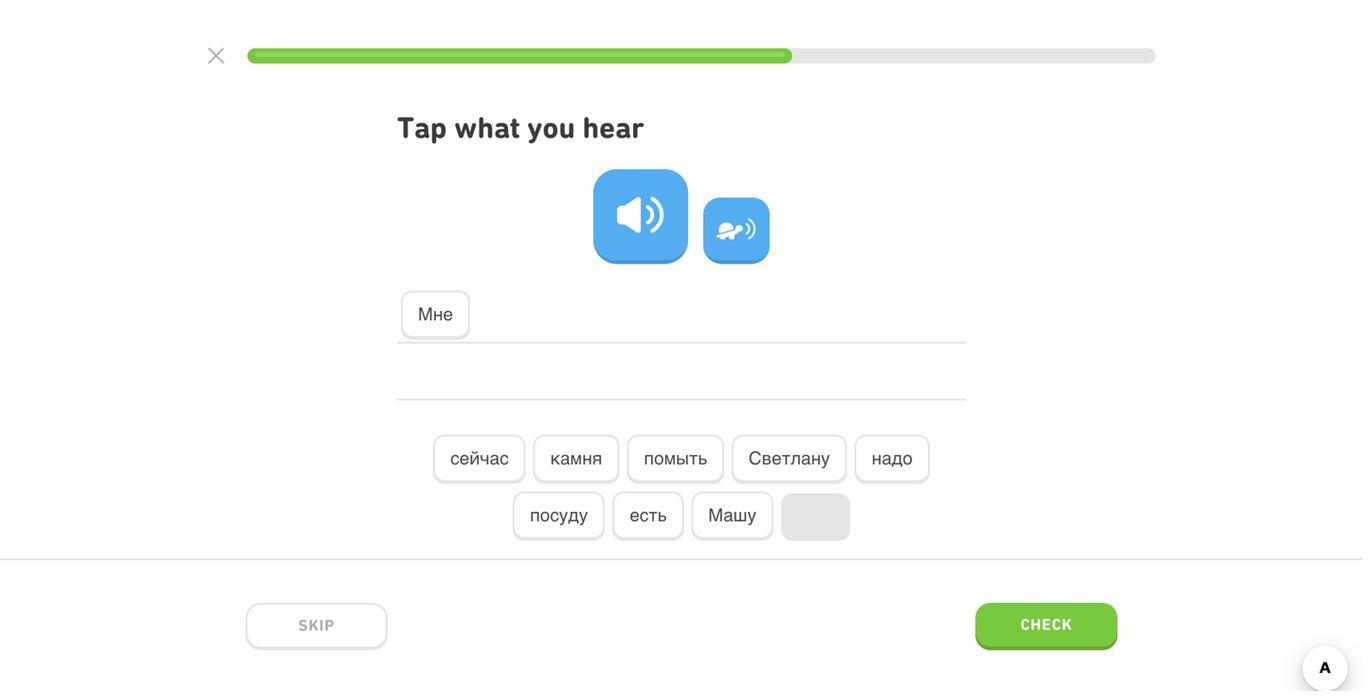 Task type: vqa. For each thing, say whether or not it's contained in the screenshot.
2nd а from left
no



Task type: describe. For each thing, give the bounding box(es) containing it.
hear
[[583, 110, 644, 145]]

tap what you hear
[[397, 110, 644, 145]]

сейчас
[[450, 448, 509, 468]]

машу button
[[691, 492, 774, 541]]

есть
[[630, 505, 667, 525]]

машу
[[708, 505, 757, 525]]

skip
[[298, 616, 335, 635]]

посуду
[[530, 505, 588, 525]]

посуду button
[[513, 492, 605, 541]]

check button
[[976, 603, 1118, 650]]



Task type: locate. For each thing, give the bounding box(es) containing it.
камня
[[550, 448, 602, 468]]

светлану
[[749, 448, 830, 468]]

помыть
[[644, 448, 707, 468]]

помыть button
[[627, 435, 724, 484]]

skip button
[[246, 603, 388, 650]]

progress bar
[[247, 48, 1156, 64]]

tap
[[397, 110, 447, 145]]

мне
[[418, 304, 453, 324]]

check
[[1021, 615, 1073, 634]]

есть button
[[613, 492, 684, 541]]

светлану button
[[732, 435, 847, 484]]

мне button
[[401, 291, 470, 340]]

what
[[454, 110, 520, 145]]

надо
[[872, 448, 913, 468]]

сейчас button
[[433, 435, 526, 484]]

надо button
[[855, 435, 930, 484]]

камня button
[[533, 435, 619, 484]]

you
[[527, 110, 575, 145]]



